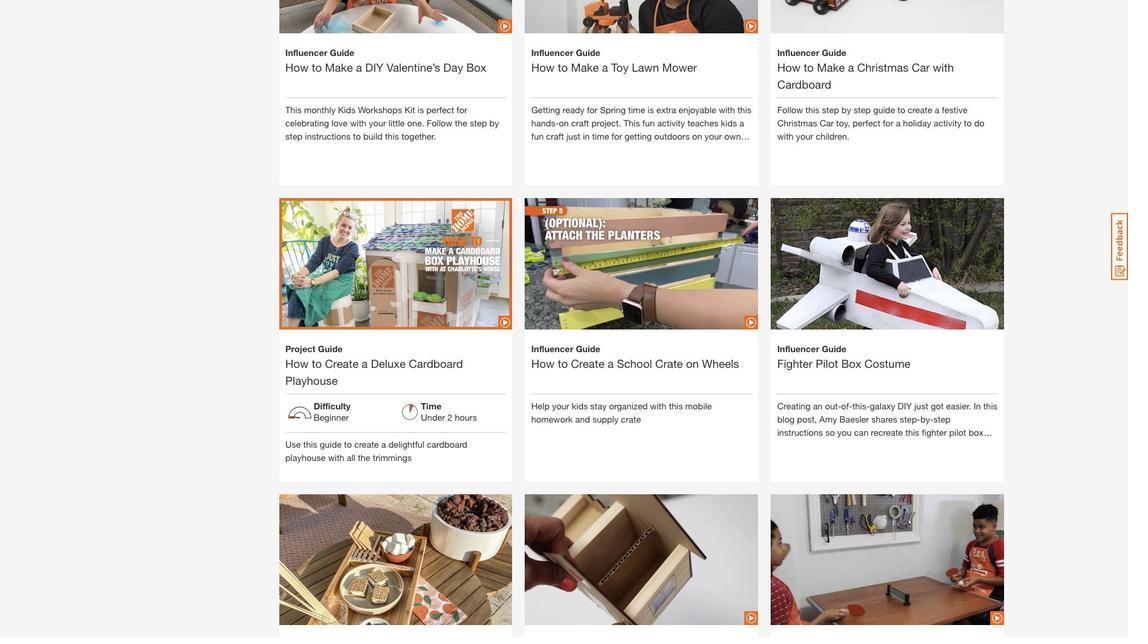 Task type: describe. For each thing, give the bounding box(es) containing it.
ready
[[563, 104, 585, 115]]

guide for toy
[[576, 47, 601, 58]]

pilot
[[816, 357, 838, 370]]

difficulty beginner
[[314, 401, 351, 423]]

extra
[[657, 104, 676, 115]]

is for lawn
[[648, 104, 654, 115]]

how for toy
[[531, 60, 555, 74]]

follow this step by step guide to create a festive christmas car toy, perfect for a holiday activity to do with your children.
[[778, 104, 985, 141]]

create for school
[[571, 357, 605, 370]]

love
[[332, 117, 348, 128]]

box
[[969, 427, 984, 438]]

diy for a
[[365, 60, 384, 74]]

costume.
[[778, 440, 814, 451]]

mobile
[[686, 401, 712, 411]]

do
[[975, 117, 985, 128]]

influencer guide how to make a toy lawn mower
[[531, 47, 697, 74]]

homework
[[531, 414, 573, 425]]

to for crate
[[558, 357, 568, 370]]

can
[[854, 427, 869, 438]]

create inside the use this guide to create a delightful cardboard playhouse with all the trimmings
[[354, 439, 379, 450]]

box inside influencer guide fighter pilot box costume
[[842, 357, 862, 370]]

you
[[838, 427, 852, 438]]

car inside influencer guide how to make a christmas car with cardboard
[[912, 60, 930, 74]]

monthly
[[304, 104, 336, 115]]

activity inside follow this step by step guide to create a festive christmas car toy, perfect for a holiday activity to do with your children.
[[934, 117, 962, 128]]

project
[[285, 343, 316, 354]]

influencer guide how to create a school crate on wheels
[[531, 343, 739, 370]]

one.
[[407, 117, 424, 128]]

stay
[[591, 401, 607, 411]]

fighter
[[778, 357, 813, 370]]

a for lawn
[[602, 60, 608, 74]]

help
[[531, 401, 550, 411]]

create inside follow this step by step guide to create a festive christmas car toy, perfect for a holiday activity to do with your children.
[[908, 104, 933, 115]]

hands-
[[531, 117, 559, 128]]

influencer guide how to make a christmas car with cardboard
[[778, 47, 954, 91]]

this inside follow this step by step guide to create a festive christmas car toy, perfect for a holiday activity to do with your children.
[[806, 104, 820, 115]]

getting
[[531, 104, 560, 115]]

for inside follow this step by step guide to create a festive christmas car toy, perfect for a holiday activity to do with your children.
[[883, 117, 894, 128]]

pilot
[[950, 427, 967, 438]]

with inside this monthly kids workshops kit is perfect for celebrating love with your little one. follow the step by step instructions to build this together.
[[350, 117, 367, 128]]

perfect inside follow this step by step guide to create a festive christmas car toy, perfect for a holiday activity to do with your children.
[[853, 117, 881, 128]]

this inside getting ready for spring time is extra enjoyable with this hands-on craft project. this fun activity teaches kids a fun craft just in time for getting outdoors on your own lawn.
[[624, 117, 640, 128]]

to for cardboard
[[312, 357, 322, 370]]

use this guide to create a delightful cardboard playhouse with all the trimmings
[[285, 439, 468, 463]]

just inside creating an out-of-this-galaxy diy just got easier. in this blog post, amy baesler shares step-by-step instructions so you can recreate this fighter pilot box costume.
[[915, 401, 929, 411]]

hours
[[455, 412, 477, 423]]

cardboard inside influencer guide how to make a christmas car with cardboard
[[778, 77, 832, 91]]

to for lawn
[[558, 60, 568, 74]]

baesler
[[840, 414, 869, 425]]

this-
[[853, 401, 870, 411]]

your inside help your kids stay organized with this mobile homework and supply crate
[[552, 401, 570, 411]]

how for diy
[[285, 60, 309, 74]]

just inside getting ready for spring time is extra enjoyable with this hands-on craft project. this fun activity teaches kids a fun craft just in time for getting outdoors on your own lawn.
[[567, 131, 581, 141]]

got
[[931, 401, 944, 411]]

how to create a deluxe cardboard playhouse image
[[279, 176, 513, 352]]

time under 2 hours
[[421, 401, 477, 423]]

post,
[[797, 414, 817, 425]]

this down step-
[[906, 427, 920, 438]]

your inside getting ready for spring time is extra enjoyable with this hands-on craft project. this fun activity teaches kids a fun craft just in time for getting outdoors on your own lawn.
[[705, 131, 722, 141]]

to inside this monthly kids workshops kit is perfect for celebrating love with your little one. follow the step by step instructions to build this together.
[[353, 131, 361, 141]]

own
[[725, 131, 741, 141]]

a for cardboard
[[362, 357, 368, 370]]

so
[[826, 427, 835, 438]]

out-
[[825, 401, 842, 411]]

how for school
[[531, 357, 555, 370]]

all
[[347, 452, 356, 463]]

a for car
[[848, 60, 854, 74]]

0 horizontal spatial craft
[[546, 131, 564, 141]]

kids inside getting ready for spring time is extra enjoyable with this hands-on craft project. this fun activity teaches kids a fun craft just in time for getting outdoors on your own lawn.
[[721, 117, 737, 128]]

1 horizontal spatial craft
[[571, 117, 589, 128]]

0 vertical spatial on
[[559, 117, 569, 128]]

spring
[[600, 104, 626, 115]]

influencer for fighter pilot box costume
[[778, 343, 820, 354]]

creating an out-of-this-galaxy diy just got easier. in this blog post, amy baesler shares step-by-step instructions so you can recreate this fighter pilot box costume.
[[778, 401, 998, 451]]

create for deluxe
[[325, 357, 359, 370]]

crate
[[621, 414, 641, 425]]

fighter
[[922, 427, 947, 438]]

trimmings
[[373, 452, 412, 463]]

to for valentine's
[[312, 60, 322, 74]]

holiday
[[903, 117, 932, 128]]

to for car
[[804, 60, 814, 74]]

use
[[285, 439, 301, 450]]

workshops
[[358, 104, 402, 115]]

the inside this monthly kids workshops kit is perfect for celebrating love with your little one. follow the step by step instructions to build this together.
[[455, 117, 468, 128]]

influencer guide fighter pilot box costume
[[778, 343, 911, 370]]

with inside getting ready for spring time is extra enjoyable with this hands-on craft project. this fun activity teaches kids a fun craft just in time for getting outdoors on your own lawn.
[[719, 104, 735, 115]]

on inside influencer guide how to create a school crate on wheels
[[686, 357, 699, 370]]

how for deluxe
[[285, 357, 309, 370]]

day
[[444, 60, 463, 74]]

this right in
[[984, 401, 998, 411]]

help your kids stay organized with this mobile homework and supply crate
[[531, 401, 712, 425]]

blog
[[778, 414, 795, 425]]

1 vertical spatial time
[[592, 131, 609, 141]]

project guide how to create a deluxe cardboard playhouse
[[285, 343, 463, 387]]

the inside the use this guide to create a delightful cardboard playhouse with all the trimmings
[[358, 452, 370, 463]]

1 vertical spatial on
[[692, 131, 702, 141]]

amy
[[820, 414, 837, 425]]

make for christmas
[[817, 60, 845, 74]]

under
[[421, 412, 445, 423]]

0 vertical spatial time
[[628, 104, 645, 115]]

step down celebrating
[[285, 131, 303, 141]]

influencer guide how to make a diy valentine's day box
[[285, 47, 487, 74]]

guide inside the use this guide to create a delightful cardboard playhouse with all the trimmings
[[320, 439, 342, 450]]

how to make a kids table tennis game with cardboard image
[[771, 473, 1005, 638]]

guide inside influencer guide fighter pilot box costume
[[822, 343, 847, 354]]

deluxe
[[371, 357, 406, 370]]

how for christmas
[[778, 60, 801, 74]]

step down influencer guide how to make a christmas car with cardboard
[[854, 104, 871, 115]]

perfect inside this monthly kids workshops kit is perfect for celebrating love with your little one. follow the step by step instructions to build this together.
[[427, 104, 454, 115]]

instructions inside this monthly kids workshops kit is perfect for celebrating love with your little one. follow the step by step instructions to build this together.
[[305, 131, 351, 141]]

influencer for how to make a toy lawn mower
[[531, 47, 574, 58]]

time
[[421, 401, 442, 411]]

this monthly kids workshops kit is perfect for celebrating love with your little one. follow the step by step instructions to build this together.
[[285, 104, 499, 141]]

delightful
[[389, 439, 425, 450]]

1 vertical spatial fun
[[531, 131, 544, 141]]

a for valentine's
[[356, 60, 362, 74]]

christmas inside follow this step by step guide to create a festive christmas car toy, perfect for a holiday activity to do with your children.
[[778, 117, 818, 128]]

box inside influencer guide how to make a diy valentine's day box
[[466, 60, 487, 74]]

difficulty
[[314, 401, 351, 411]]

by-
[[921, 414, 934, 425]]

diy for galaxy
[[898, 401, 912, 411]]



Task type: locate. For each thing, give the bounding box(es) containing it.
your down the workshops
[[369, 117, 386, 128]]

create
[[908, 104, 933, 115], [354, 439, 379, 450]]

creating
[[778, 401, 811, 411]]

of-
[[842, 401, 853, 411]]

0 vertical spatial perfect
[[427, 104, 454, 115]]

feedback link image
[[1111, 213, 1128, 281]]

christmas inside influencer guide how to make a christmas car with cardboard
[[857, 60, 909, 74]]

for
[[457, 104, 467, 115], [587, 104, 598, 115], [883, 117, 894, 128], [612, 131, 622, 141]]

follow inside this monthly kids workshops kit is perfect for celebrating love with your little one. follow the step by step instructions to build this together.
[[427, 117, 453, 128]]

1 horizontal spatial by
[[842, 104, 851, 115]]

1 vertical spatial this
[[624, 117, 640, 128]]

guide down influencer guide how to make a christmas car with cardboard
[[874, 104, 895, 115]]

toy
[[611, 60, 629, 74]]

how inside influencer guide how to make a christmas car with cardboard
[[778, 60, 801, 74]]

is inside this monthly kids workshops kit is perfect for celebrating love with your little one. follow the step by step instructions to build this together.
[[418, 104, 424, 115]]

a inside influencer guide how to make a toy lawn mower
[[602, 60, 608, 74]]

this up celebrating
[[285, 104, 302, 115]]

craft up in
[[571, 117, 589, 128]]

guide inside project guide how to create a deluxe cardboard playhouse
[[318, 343, 343, 354]]

0 horizontal spatial cardboard
[[409, 357, 463, 370]]

guide inside influencer guide how to make a toy lawn mower
[[576, 47, 601, 58]]

time right spring at the top right
[[628, 104, 645, 115]]

guide inside influencer guide how to make a diy valentine's day box
[[330, 47, 355, 58]]

the right all
[[358, 452, 370, 463]]

kit
[[405, 104, 415, 115]]

enjoyable
[[679, 104, 717, 115]]

cardboard inside project guide how to create a deluxe cardboard playhouse
[[409, 357, 463, 370]]

for right ready
[[587, 104, 598, 115]]

0 vertical spatial cardboard
[[778, 77, 832, 91]]

guide
[[874, 104, 895, 115], [320, 439, 342, 450]]

celebrating
[[285, 117, 329, 128]]

make up kids
[[325, 60, 353, 74]]

to for cardboard
[[344, 439, 352, 450]]

1 is from the left
[[418, 104, 424, 115]]

1 vertical spatial by
[[490, 117, 499, 128]]

by inside this monthly kids workshops kit is perfect for celebrating love with your little one. follow the step by step instructions to build this together.
[[490, 117, 499, 128]]

mower
[[662, 60, 697, 74]]

your
[[369, 117, 386, 128], [705, 131, 722, 141], [796, 131, 814, 141], [552, 401, 570, 411]]

and
[[575, 414, 590, 425]]

1 vertical spatial diy
[[898, 401, 912, 411]]

1 horizontal spatial perfect
[[853, 117, 881, 128]]

build
[[363, 131, 383, 141]]

0 vertical spatial follow
[[778, 104, 803, 115]]

0 vertical spatial car
[[912, 60, 930, 74]]

galaxy
[[870, 401, 896, 411]]

perfect
[[427, 104, 454, 115], [853, 117, 881, 128]]

0 vertical spatial fun
[[643, 117, 655, 128]]

time right in
[[592, 131, 609, 141]]

how
[[285, 60, 309, 74], [531, 60, 555, 74], [778, 60, 801, 74], [285, 357, 309, 370], [531, 357, 555, 370]]

3 make from the left
[[817, 60, 845, 74]]

a left holiday
[[896, 117, 901, 128]]

cardboard
[[778, 77, 832, 91], [409, 357, 463, 370]]

1 vertical spatial instructions
[[778, 427, 823, 438]]

costume
[[865, 357, 911, 370]]

1 horizontal spatial kids
[[721, 117, 737, 128]]

2 horizontal spatial make
[[817, 60, 845, 74]]

for down "project."
[[612, 131, 622, 141]]

guide for school
[[576, 343, 601, 354]]

1 vertical spatial just
[[915, 401, 929, 411]]

craft down hands-
[[546, 131, 564, 141]]

0 horizontal spatial diy
[[365, 60, 384, 74]]

create
[[325, 357, 359, 370], [571, 357, 605, 370]]

0 horizontal spatial create
[[325, 357, 359, 370]]

valentine's
[[387, 60, 440, 74]]

2 is from the left
[[648, 104, 654, 115]]

a left school
[[608, 357, 614, 370]]

your up homework
[[552, 401, 570, 411]]

supply
[[593, 414, 619, 425]]

activity inside getting ready for spring time is extra enjoyable with this hands-on craft project. this fun activity teaches kids a fun craft just in time for getting outdoors on your own lawn.
[[657, 117, 685, 128]]

outdoors
[[655, 131, 690, 141]]

this inside this monthly kids workshops kit is perfect for celebrating love with your little one. follow the step by step instructions to build this together.
[[385, 131, 399, 141]]

0 vertical spatial christmas
[[857, 60, 909, 74]]

0 horizontal spatial make
[[325, 60, 353, 74]]

create up holiday
[[908, 104, 933, 115]]

influencer for how to create a school crate on wheels
[[531, 343, 574, 354]]

by up toy, on the right of the page
[[842, 104, 851, 115]]

0 vertical spatial create
[[908, 104, 933, 115]]

a up own
[[740, 117, 744, 128]]

cardboard up time
[[409, 357, 463, 370]]

with down kids
[[350, 117, 367, 128]]

0 horizontal spatial fun
[[531, 131, 544, 141]]

with right organized
[[650, 401, 667, 411]]

in
[[583, 131, 590, 141]]

playhouse
[[285, 452, 326, 463]]

0 vertical spatial guide
[[874, 104, 895, 115]]

this inside this monthly kids workshops kit is perfect for celebrating love with your little one. follow the step by step instructions to build this together.
[[285, 104, 302, 115]]

on right crate
[[686, 357, 699, 370]]

a for crate
[[608, 357, 614, 370]]

1 activity from the left
[[657, 117, 685, 128]]

wheels
[[702, 357, 739, 370]]

a up toy, on the right of the page
[[848, 60, 854, 74]]

1 horizontal spatial activity
[[934, 117, 962, 128]]

guide
[[330, 47, 355, 58], [576, 47, 601, 58], [822, 47, 847, 58], [318, 343, 343, 354], [576, 343, 601, 354], [822, 343, 847, 354]]

with inside help your kids stay organized with this mobile homework and supply crate
[[650, 401, 667, 411]]

just up by-
[[915, 401, 929, 411]]

1 vertical spatial follow
[[427, 117, 453, 128]]

on down ready
[[559, 117, 569, 128]]

guide for diy
[[330, 47, 355, 58]]

a inside influencer guide how to make a diy valentine's day box
[[356, 60, 362, 74]]

this up children.
[[806, 104, 820, 115]]

0 horizontal spatial guide
[[320, 439, 342, 450]]

0 horizontal spatial this
[[285, 104, 302, 115]]

0 horizontal spatial christmas
[[778, 117, 818, 128]]

a up the workshops
[[356, 60, 362, 74]]

getting ready for spring time is extra enjoyable with this hands-on craft project. this fun activity teaches kids a fun craft just in time for getting outdoors on your own lawn.
[[531, 104, 752, 155]]

kids inside help your kids stay organized with this mobile homework and supply crate
[[572, 401, 588, 411]]

this down little
[[385, 131, 399, 141]]

lawn
[[632, 60, 659, 74]]

together.
[[402, 131, 436, 141]]

1 vertical spatial box
[[842, 357, 862, 370]]

fighter pilot box costume image
[[771, 176, 1005, 410]]

a inside influencer guide how to create a school crate on wheels
[[608, 357, 614, 370]]

your inside follow this step by step guide to create a festive christmas car toy, perfect for a holiday activity to do with your children.
[[796, 131, 814, 141]]

organized
[[609, 401, 648, 411]]

with inside the use this guide to create a delightful cardboard playhouse with all the trimmings
[[328, 452, 344, 463]]

1 horizontal spatial car
[[912, 60, 930, 74]]

make up toy, on the right of the page
[[817, 60, 845, 74]]

1 vertical spatial christmas
[[778, 117, 818, 128]]

1 horizontal spatial instructions
[[778, 427, 823, 438]]

this left mobile
[[669, 401, 683, 411]]

step down got
[[934, 414, 951, 425]]

0 vertical spatial craft
[[571, 117, 589, 128]]

2
[[448, 412, 453, 423]]

guide for christmas
[[822, 47, 847, 58]]

activity up outdoors
[[657, 117, 685, 128]]

with left all
[[328, 452, 344, 463]]

0 horizontal spatial perfect
[[427, 104, 454, 115]]

by left hands-
[[490, 117, 499, 128]]

influencer inside influencer guide how to make a diy valentine's day box
[[285, 47, 328, 58]]

car
[[912, 60, 930, 74], [820, 117, 834, 128]]

your left children.
[[796, 131, 814, 141]]

cardboard
[[427, 439, 468, 450]]

by inside follow this step by step guide to create a festive christmas car toy, perfect for a holiday activity to do with your children.
[[842, 104, 851, 115]]

a left festive at the right top of the page
[[935, 104, 940, 115]]

guide inside influencer guide how to create a school crate on wheels
[[576, 343, 601, 354]]

a left toy
[[602, 60, 608, 74]]

step-
[[900, 414, 921, 425]]

1 vertical spatial perfect
[[853, 117, 881, 128]]

0 vertical spatial the
[[455, 117, 468, 128]]

2 create from the left
[[571, 357, 605, 370]]

the
[[455, 117, 468, 128], [358, 452, 370, 463]]

1 horizontal spatial fun
[[643, 117, 655, 128]]

is for valentine's
[[418, 104, 424, 115]]

1 horizontal spatial make
[[571, 60, 599, 74]]

fun up lawn.
[[531, 131, 544, 141]]

to inside influencer guide how to create a school crate on wheels
[[558, 357, 568, 370]]

1 horizontal spatial time
[[628, 104, 645, 115]]

is right kit
[[418, 104, 424, 115]]

1 vertical spatial car
[[820, 117, 834, 128]]

1 vertical spatial craft
[[546, 131, 564, 141]]

an
[[813, 401, 823, 411]]

make inside influencer guide how to make a christmas car with cardboard
[[817, 60, 845, 74]]

instructions up costume.
[[778, 427, 823, 438]]

in
[[974, 401, 981, 411]]

for left holiday
[[883, 117, 894, 128]]

a up trimmings on the bottom left of the page
[[381, 439, 386, 450]]

children.
[[816, 131, 850, 141]]

step up toy, on the right of the page
[[822, 104, 839, 115]]

1 horizontal spatial guide
[[874, 104, 895, 115]]

box right day
[[466, 60, 487, 74]]

1 vertical spatial guide
[[320, 439, 342, 450]]

how inside influencer guide how to make a diy valentine's day box
[[285, 60, 309, 74]]

how inside project guide how to create a deluxe cardboard playhouse
[[285, 357, 309, 370]]

create up playhouse
[[325, 357, 359, 370]]

how to make a kids desk organizer with cardboard image
[[525, 473, 759, 638]]

christmas up children.
[[778, 117, 818, 128]]

on down teaches
[[692, 131, 702, 141]]

make inside influencer guide how to make a diy valentine's day box
[[325, 60, 353, 74]]

car up holiday
[[912, 60, 930, 74]]

box
[[466, 60, 487, 74], [842, 357, 862, 370]]

is left extra
[[648, 104, 654, 115]]

0 horizontal spatial is
[[418, 104, 424, 115]]

how to create a school crate on wheels image
[[525, 176, 759, 352]]

1 horizontal spatial create
[[908, 104, 933, 115]]

for inside this monthly kids workshops kit is perfect for celebrating love with your little one. follow the step by step instructions to build this together.
[[457, 104, 467, 115]]

make
[[325, 60, 353, 74], [571, 60, 599, 74], [817, 60, 845, 74]]

0 horizontal spatial time
[[592, 131, 609, 141]]

0 horizontal spatial just
[[567, 131, 581, 141]]

1 horizontal spatial christmas
[[857, 60, 909, 74]]

follow inside follow this step by step guide to create a festive christmas car toy, perfect for a holiday activity to do with your children.
[[778, 104, 803, 115]]

car inside follow this step by step guide to create a festive christmas car toy, perfect for a holiday activity to do with your children.
[[820, 117, 834, 128]]

car up children.
[[820, 117, 834, 128]]

to inside influencer guide how to make a christmas car with cardboard
[[804, 60, 814, 74]]

instructions
[[305, 131, 351, 141], [778, 427, 823, 438]]

activity down festive at the right top of the page
[[934, 117, 962, 128]]

with left children.
[[778, 131, 794, 141]]

1 make from the left
[[325, 60, 353, 74]]

0 vertical spatial box
[[466, 60, 487, 74]]

kids
[[338, 104, 356, 115]]

make left toy
[[571, 60, 599, 74]]

instructions inside creating an out-of-this-galaxy diy just got easier. in this blog post, amy baesler shares step-by-step instructions so you can recreate this fighter pilot box costume.
[[778, 427, 823, 438]]

shares
[[872, 414, 898, 425]]

make for diy
[[325, 60, 353, 74]]

is inside getting ready for spring time is extra enjoyable with this hands-on craft project. this fun activity teaches kids a fun craft just in time for getting outdoors on your own lawn.
[[648, 104, 654, 115]]

is
[[418, 104, 424, 115], [648, 104, 654, 115]]

1 vertical spatial the
[[358, 452, 370, 463]]

guide inside influencer guide how to make a christmas car with cardboard
[[822, 47, 847, 58]]

0 vertical spatial by
[[842, 104, 851, 115]]

0 horizontal spatial box
[[466, 60, 487, 74]]

kids
[[721, 117, 737, 128], [572, 401, 588, 411]]

influencer
[[285, 47, 328, 58], [531, 47, 574, 58], [778, 47, 820, 58], [531, 343, 574, 354], [778, 343, 820, 354]]

a inside the use this guide to create a delightful cardboard playhouse with all the trimmings
[[381, 439, 386, 450]]

perfect right kit
[[427, 104, 454, 115]]

0 vertical spatial diy
[[365, 60, 384, 74]]

0 vertical spatial just
[[567, 131, 581, 141]]

0 horizontal spatial follow
[[427, 117, 453, 128]]

influencer inside influencer guide fighter pilot box costume
[[778, 343, 820, 354]]

influencer for how to make a christmas car with cardboard
[[778, 47, 820, 58]]

influencer inside influencer guide how to make a toy lawn mower
[[531, 47, 574, 58]]

school
[[617, 357, 652, 370]]

1 vertical spatial cardboard
[[409, 357, 463, 370]]

step inside creating an out-of-this-galaxy diy just got easier. in this blog post, amy baesler shares step-by-step instructions so you can recreate this fighter pilot box costume.
[[934, 414, 951, 425]]

this up playhouse
[[303, 439, 317, 450]]

create inside influencer guide how to create a school crate on wheels
[[571, 357, 605, 370]]

2 vertical spatial on
[[686, 357, 699, 370]]

guide down beginner
[[320, 439, 342, 450]]

toy,
[[836, 117, 851, 128]]

instructions down love
[[305, 131, 351, 141]]

the right the one.
[[455, 117, 468, 128]]

1 horizontal spatial is
[[648, 104, 654, 115]]

to inside influencer guide how to make a toy lawn mower
[[558, 60, 568, 74]]

make inside influencer guide how to make a toy lawn mower
[[571, 60, 599, 74]]

recreate
[[871, 427, 903, 438]]

2 activity from the left
[[934, 117, 962, 128]]

beginner
[[314, 412, 349, 423]]

guide inside follow this step by step guide to create a festive christmas car toy, perfect for a holiday activity to do with your children.
[[874, 104, 895, 115]]

a inside getting ready for spring time is extra enjoyable with this hands-on craft project. this fun activity teaches kids a fun craft just in time for getting outdoors on your own lawn.
[[740, 117, 744, 128]]

kids up own
[[721, 117, 737, 128]]

0 horizontal spatial activity
[[657, 117, 685, 128]]

just left in
[[567, 131, 581, 141]]

project.
[[592, 117, 621, 128]]

0 horizontal spatial by
[[490, 117, 499, 128]]

your inside this monthly kids workshops kit is perfect for celebrating love with your little one. follow the step by step instructions to build this together.
[[369, 117, 386, 128]]

create up all
[[354, 439, 379, 450]]

this
[[285, 104, 302, 115], [624, 117, 640, 128]]

diy inside influencer guide how to make a diy valentine's day box
[[365, 60, 384, 74]]

cardboard up children.
[[778, 77, 832, 91]]

teaches
[[688, 117, 719, 128]]

make for toy
[[571, 60, 599, 74]]

0 vertical spatial instructions
[[305, 131, 351, 141]]

crate
[[655, 357, 683, 370]]

0 horizontal spatial create
[[354, 439, 379, 450]]

step right the one.
[[470, 117, 487, 128]]

kids up and
[[572, 401, 588, 411]]

1 horizontal spatial cardboard
[[778, 77, 832, 91]]

a inside influencer guide how to make a christmas car with cardboard
[[848, 60, 854, 74]]

1 vertical spatial create
[[354, 439, 379, 450]]

just
[[567, 131, 581, 141], [915, 401, 929, 411]]

fun
[[643, 117, 655, 128], [531, 131, 544, 141]]

0 vertical spatial this
[[285, 104, 302, 115]]

with up own
[[719, 104, 735, 115]]

0 horizontal spatial car
[[820, 117, 834, 128]]

diy inside creating an out-of-this-galaxy diy just got easier. in this blog post, amy baesler shares step-by-step instructions so you can recreate this fighter pilot box costume.
[[898, 401, 912, 411]]

this up "getting"
[[624, 117, 640, 128]]

your down teaches
[[705, 131, 722, 141]]

how inside influencer guide how to create a school crate on wheels
[[531, 357, 555, 370]]

1 horizontal spatial just
[[915, 401, 929, 411]]

to inside the use this guide to create a delightful cardboard playhouse with all the trimmings
[[344, 439, 352, 450]]

create inside project guide how to create a deluxe cardboard playhouse
[[325, 357, 359, 370]]

a for cardboard
[[381, 439, 386, 450]]

christmas up follow this step by step guide to create a festive christmas car toy, perfect for a holiday activity to do with your children.
[[857, 60, 909, 74]]

2 make from the left
[[571, 60, 599, 74]]

1 horizontal spatial this
[[624, 117, 640, 128]]

1 horizontal spatial box
[[842, 357, 862, 370]]

influencer inside influencer guide how to make a christmas car with cardboard
[[778, 47, 820, 58]]

guide for deluxe
[[318, 343, 343, 354]]

how inside influencer guide how to make a toy lawn mower
[[531, 60, 555, 74]]

with
[[933, 60, 954, 74], [719, 104, 735, 115], [350, 117, 367, 128], [778, 131, 794, 141], [650, 401, 667, 411], [328, 452, 344, 463]]

diy left valentine's
[[365, 60, 384, 74]]

influencer for how to make a diy valentine's day box
[[285, 47, 328, 58]]

this inside the use this guide to create a delightful cardboard playhouse with all the trimmings
[[303, 439, 317, 450]]

playhouse
[[285, 374, 338, 387]]

a left deluxe
[[362, 357, 368, 370]]

diy up step-
[[898, 401, 912, 411]]

0 horizontal spatial the
[[358, 452, 370, 463]]

to inside influencer guide how to make a diy valentine's day box
[[312, 60, 322, 74]]

this up own
[[738, 104, 752, 115]]

1 horizontal spatial diy
[[898, 401, 912, 411]]

0 horizontal spatial instructions
[[305, 131, 351, 141]]

with inside influencer guide how to make a christmas car with cardboard
[[933, 60, 954, 74]]

fun up "getting"
[[643, 117, 655, 128]]

this inside help your kids stay organized with this mobile homework and supply crate
[[669, 401, 683, 411]]

0 vertical spatial kids
[[721, 117, 737, 128]]

1 create from the left
[[325, 357, 359, 370]]

box right 'pilot'
[[842, 357, 862, 370]]

with up festive at the right top of the page
[[933, 60, 954, 74]]

influencer inside influencer guide how to create a school crate on wheels
[[531, 343, 574, 354]]

for down day
[[457, 104, 467, 115]]

festive
[[942, 104, 968, 115]]

1 horizontal spatial the
[[455, 117, 468, 128]]

lawn.
[[531, 144, 552, 155]]

this inside getting ready for spring time is extra enjoyable with this hands-on craft project. this fun activity teaches kids a fun craft just in time for getting outdoors on your own lawn.
[[738, 104, 752, 115]]

create up stay
[[571, 357, 605, 370]]

a inside project guide how to create a deluxe cardboard playhouse
[[362, 357, 368, 370]]

1 horizontal spatial follow
[[778, 104, 803, 115]]

perfect right toy, on the right of the page
[[853, 117, 881, 128]]

to inside project guide how to create a deluxe cardboard playhouse
[[312, 357, 322, 370]]

1 vertical spatial kids
[[572, 401, 588, 411]]

getting
[[625, 131, 652, 141]]

diy smores tray image
[[279, 473, 513, 638]]

easier.
[[946, 401, 972, 411]]

little
[[389, 117, 405, 128]]

0 horizontal spatial kids
[[572, 401, 588, 411]]

1 horizontal spatial create
[[571, 357, 605, 370]]

with inside follow this step by step guide to create a festive christmas car toy, perfect for a holiday activity to do with your children.
[[778, 131, 794, 141]]

diy
[[365, 60, 384, 74], [898, 401, 912, 411]]



Task type: vqa. For each thing, say whether or not it's contained in the screenshot.
Follow in This monthly Kids Workshops Kit is perfect for celebrating love with your little one. Follow the step by step instructions to build this together.
yes



